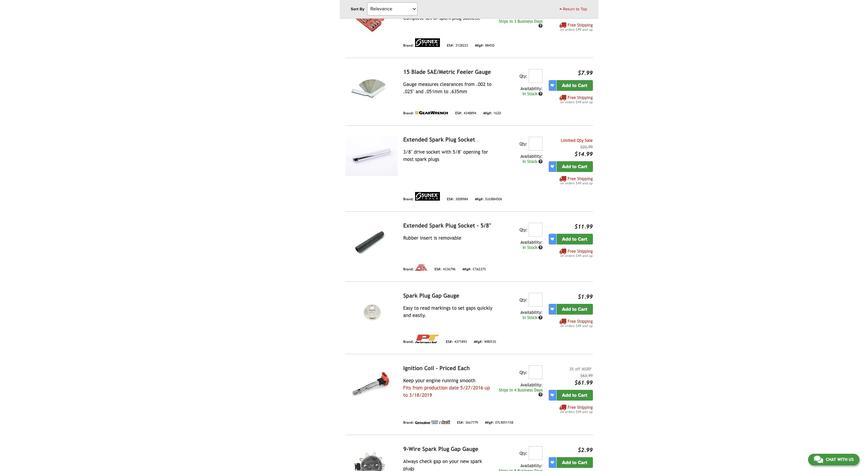 Task type: describe. For each thing, give the bounding box(es) containing it.
in for 15 blade sae/metric feeler gauge
[[523, 91, 526, 96]]

question circle image for $11.99
[[539, 245, 543, 250]]

$20.99
[[581, 145, 593, 149]]

spark inside 3/8" drive socket with 5/8" opening for most spark plugs
[[415, 156, 427, 162]]

es#: 4348894
[[455, 111, 476, 115]]

plug up 3/8" drive socket with 5/8" opening for most spark plugs
[[445, 136, 456, 143]]

qty: for limited qty sale
[[520, 142, 528, 146]]

3%
[[569, 367, 574, 372]]

mfg#: for extended spark plug socket - 5/8"
[[463, 268, 472, 271]]

new
[[460, 459, 469, 464]]

is
[[434, 235, 437, 241]]

5 cart from the top
[[578, 306, 587, 312]]

by
[[360, 7, 365, 11]]

add for 3rd add to cart button
[[562, 164, 571, 169]]

your inside keep your engine running smooth fits from production date 5/27/2016 up to 3/18/2019
[[415, 378, 425, 383]]

msrp
[[582, 367, 592, 372]]

0 horizontal spatial gap
[[432, 292, 442, 299]]

gauge measures clearances from .002 to .025" and .051mm to .635mm
[[403, 81, 492, 94]]

5 add to cart from the top
[[562, 306, 587, 312]]

brand: for 15 blade sae/metric feeler gauge
[[403, 111, 414, 115]]

7 add to cart button from the top
[[557, 457, 593, 468]]

add to wish list image for $7.99
[[551, 84, 554, 87]]

question circle image for extended spark plug socket
[[539, 159, 543, 164]]

add for 5th add to cart button from the top of the page
[[562, 306, 571, 312]]

7
[[403, 0, 407, 3]]

3/8" drive socket with 5/8" opening for most spark plugs
[[403, 149, 488, 162]]

availability: for extended spark plug socket
[[521, 154, 543, 159]]

spark up 'is'
[[429, 222, 444, 229]]

1 free from the top
[[568, 23, 576, 28]]

socket for extended spark plug socket - 5/8"
[[458, 222, 475, 229]]

genuine volkswagen audi - corporate logo image
[[415, 421, 450, 424]]

add to wish list image for $2.99
[[551, 461, 554, 464]]

2 add to cart from the top
[[562, 82, 587, 88]]

qty: for $7.99
[[520, 74, 528, 79]]

quickly
[[477, 305, 493, 311]]

3 add to cart from the top
[[562, 164, 587, 169]]

es#: left 3008984
[[447, 197, 454, 201]]

spark plug gap gauge link
[[403, 292, 459, 299]]

suu884506
[[485, 197, 502, 201]]

1 horizontal spatial 5/8"
[[481, 222, 491, 229]]

1 $49 from the top
[[576, 28, 581, 31]]

stock for $7.99
[[527, 91, 537, 96]]

rubber
[[403, 235, 419, 241]]

4
[[514, 388, 516, 393]]

add to wish list image for $1.99
[[551, 307, 554, 311]]

es#4336796 - cta2375 - extended spark plug socket - 5/8" - rubber insert is removable - cta tools - audi bmw volkswagen mercedes benz mini porsche image
[[345, 223, 398, 262]]

rubber insert is removable
[[403, 235, 461, 241]]

comments image
[[814, 455, 823, 464]]

2 cart from the top
[[578, 82, 587, 88]]

always check gap on your new spark plugs
[[403, 459, 482, 471]]

brand: for extended spark plug socket
[[403, 197, 414, 201]]

3 free shipping on orders $49 and up from the top
[[560, 176, 593, 185]]

chat with us link
[[808, 454, 860, 466]]

clearances
[[440, 81, 463, 87]]

free for extended spark plug socket - 5/8"
[[568, 249, 576, 254]]

es#: 3128223
[[447, 44, 468, 47]]

es#: 4371893
[[446, 340, 467, 344]]

pc.
[[408, 0, 416, 3]]

$49 for spark plug gap gauge
[[576, 324, 581, 328]]

1 cart from the top
[[578, 10, 587, 16]]

3128223
[[455, 44, 468, 47]]

free shipping on orders $49 and up for extended spark plug socket - 5/8"
[[560, 249, 593, 258]]

ships for ships in 3 business days
[[499, 19, 508, 24]]

spark up easy
[[403, 292, 418, 299]]

wire
[[409, 446, 421, 452]]

ships in 3 business days
[[499, 19, 543, 24]]

es#: 3667779
[[457, 421, 478, 425]]

ignition
[[403, 365, 423, 372]]

07l905115b
[[495, 421, 514, 425]]

and down $7.99
[[582, 100, 588, 104]]

$1.99
[[578, 294, 593, 300]]

3% off msrp $63.99 $61.99
[[569, 367, 593, 386]]

return to top
[[562, 7, 587, 11]]

measures
[[418, 81, 439, 87]]

sort
[[351, 7, 359, 11]]

3 add to cart button from the top
[[557, 161, 593, 172]]

1 horizontal spatial -
[[477, 222, 479, 229]]

mfg#: for extended spark plug socket
[[475, 197, 484, 201]]

engine
[[426, 378, 441, 383]]

brand: for extended spark plug socket - 5/8"
[[403, 268, 414, 271]]

free for 15 blade sae/metric feeler gauge
[[568, 95, 576, 100]]

3
[[514, 19, 516, 24]]

qty
[[577, 138, 584, 143]]

in stock for limited qty sale
[[523, 159, 539, 164]]

gaps
[[466, 305, 476, 311]]

$49 for extended spark plug socket - 5/8"
[[576, 254, 581, 258]]

3/8" inside 3/8" drive socket with 5/8" opening for most spark plugs
[[403, 149, 413, 155]]

limited
[[561, 138, 576, 143]]

add for 4th add to cart button
[[562, 236, 571, 242]]

availability: for 15 blade sae/metric feeler gauge
[[521, 86, 543, 91]]

off
[[575, 367, 581, 372]]

4 cart from the top
[[578, 236, 587, 242]]

es#4371893 - w80535 - spark plug gap gauge - easy to read markings to set gaps quickly and easily. - performance tool - audi bmw volkswagen mercedes benz mini porsche image
[[345, 293, 398, 332]]

insert
[[420, 235, 432, 241]]

dr.
[[430, 0, 438, 3]]

read
[[420, 305, 430, 311]]

question circle image for 15 blade sae/metric feeler gauge
[[539, 92, 543, 96]]

to inside keep your engine running smooth fits from production date 5/27/2016 up to 3/18/2019
[[403, 392, 408, 398]]

and down $14.99 at the right of the page
[[582, 181, 588, 185]]

1 question circle image from the top
[[539, 24, 543, 28]]

set
[[403, 2, 412, 9]]

1 orders from the top
[[565, 28, 575, 31]]

mfg#: for 7 pc. 3/8" dr. spark plug socket set
[[475, 44, 484, 47]]

1 shipping from the top
[[577, 23, 593, 28]]

and inside gauge measures clearances from .002 to .025" and .051mm to .635mm
[[416, 89, 424, 94]]

easy to read markings to set gaps quickly and easily.
[[403, 305, 493, 318]]

add for 7th add to cart button from the bottom of the page
[[562, 10, 571, 16]]

ships for ships in 4 business days
[[499, 388, 508, 393]]

plug inside 7 pc. 3/8" dr. spark plug socket set
[[455, 0, 466, 3]]

easily.
[[413, 312, 426, 318]]

2 add to wish list image from the top
[[551, 165, 554, 168]]

opening
[[463, 149, 480, 155]]

chat with us
[[826, 457, 854, 462]]

extended spark plug socket - 5/8" link
[[403, 222, 491, 229]]

1 free shipping on orders $49 and up from the top
[[560, 23, 593, 31]]

3667779
[[466, 421, 478, 425]]

gap
[[434, 459, 441, 464]]

4 add to cart from the top
[[562, 236, 587, 242]]

$49 for 15 blade sae/metric feeler gauge
[[576, 100, 581, 104]]

feeler
[[457, 69, 473, 75]]

15
[[403, 69, 410, 75]]

es#: for gauge
[[455, 111, 462, 115]]

coil
[[424, 365, 434, 372]]

plugs inside always check gap on your new spark plugs
[[403, 466, 414, 471]]

.002
[[476, 81, 486, 87]]

add for first add to cart button from the bottom
[[562, 460, 571, 466]]

of
[[434, 15, 438, 21]]

from inside keep your engine running smooth fits from production date 5/27/2016 up to 3/18/2019
[[413, 385, 423, 391]]

1 add to cart button from the top
[[557, 7, 593, 18]]

15 blade sae/metric feeler gauge link
[[403, 69, 491, 75]]

complete
[[403, 15, 424, 21]]

gear wrench - corporate logo image
[[415, 111, 448, 115]]

mfg#: 07l905115b
[[485, 421, 514, 425]]

free for ignition coil - priced each
[[568, 405, 576, 410]]

es#3008984 - suu884506 - extended spark plug socket - 3/8" drive socket with 5/8" opening for most spark plugs - sunex - audi bmw volkswagen mercedes benz mini porsche image
[[345, 137, 398, 176]]

3 free from the top
[[568, 176, 576, 181]]

smooth
[[460, 378, 476, 383]]

6 add to cart from the top
[[562, 392, 587, 398]]

es#: left 4371893 at the bottom right of page
[[446, 340, 453, 344]]

mfg#: for ignition coil - priced each
[[485, 421, 494, 425]]

1 availability: from the top
[[521, 14, 543, 19]]

performance tool - corporate logo image
[[415, 335, 439, 343]]

question circle image for ignition coil - priced each
[[539, 393, 543, 397]]

sunex - corporate logo image for pc.
[[415, 38, 440, 47]]

limited qty sale $20.99 $14.99
[[561, 138, 593, 157]]

mfg#: suu884506
[[475, 197, 502, 201]]

free shipping on orders $49 and up for 15 blade sae/metric feeler gauge
[[560, 95, 593, 104]]

in for 3
[[510, 19, 513, 24]]

.051mm
[[425, 89, 442, 94]]

brand: for ignition coil - priced each
[[403, 421, 414, 425]]

3 cart from the top
[[578, 164, 587, 169]]

6 qty: from the top
[[520, 451, 528, 456]]

.635mm
[[450, 89, 467, 94]]

free for spark plug gap gauge
[[568, 319, 576, 324]]

mfg#: w80535
[[474, 340, 496, 344]]

9-wire spark plug gap gauge link
[[403, 446, 478, 452]]

7 add to cart from the top
[[562, 460, 587, 466]]

w80535
[[484, 340, 496, 344]]

es#: 3008984
[[447, 197, 468, 201]]

es#: for each
[[457, 421, 464, 425]]

caret up image
[[559, 7, 562, 11]]

$2.99
[[578, 447, 593, 453]]

3 shipping from the top
[[577, 176, 593, 181]]

add for sixth add to cart button from the bottom of the page
[[562, 82, 571, 88]]

in stock for $11.99
[[523, 245, 539, 250]]

spark plug gap gauge
[[403, 292, 459, 299]]

1 vertical spatial gap
[[451, 446, 461, 452]]

availability: for spark plug gap gauge
[[521, 310, 543, 315]]

in for extended spark plug socket
[[523, 159, 526, 164]]

7 cart from the top
[[578, 460, 587, 466]]

mfg#: 162d
[[483, 111, 501, 115]]

5 qty: from the top
[[520, 370, 528, 375]]

plug up 'read'
[[419, 292, 430, 299]]

0 horizontal spatial -
[[436, 365, 438, 372]]



Task type: vqa. For each thing, say whether or not it's contained in the screenshot.


Task type: locate. For each thing, give the bounding box(es) containing it.
0 vertical spatial set
[[426, 15, 432, 21]]

orders
[[565, 28, 575, 31], [565, 100, 575, 104], [565, 181, 575, 185], [565, 254, 575, 258], [565, 324, 575, 328], [565, 410, 575, 414]]

orders for spark plug gap gauge
[[565, 324, 575, 328]]

6 add to cart button from the top
[[557, 390, 593, 401]]

extended up the drive
[[403, 136, 428, 143]]

set
[[426, 15, 432, 21], [458, 305, 465, 311]]

free shipping on orders $49 and up for spark plug gap gauge
[[560, 319, 593, 328]]

1 horizontal spatial spark
[[439, 15, 451, 21]]

spark up check
[[422, 446, 437, 452]]

spark right dr.
[[439, 0, 454, 3]]

1 horizontal spatial from
[[465, 81, 475, 87]]

in
[[510, 19, 513, 24], [510, 388, 513, 393]]

1 vertical spatial 3/8"
[[403, 149, 413, 155]]

4 shipping from the top
[[577, 249, 593, 254]]

3 qty: from the top
[[520, 228, 528, 232]]

$61.99
[[575, 380, 593, 386]]

0 vertical spatial sunex - corporate logo image
[[415, 38, 440, 47]]

0 vertical spatial ships
[[499, 19, 508, 24]]

1 add to wish list image from the top
[[551, 84, 554, 87]]

1 horizontal spatial gap
[[451, 446, 461, 452]]

3/8"
[[418, 0, 429, 3], [403, 149, 413, 155]]

2 horizontal spatial spark
[[471, 459, 482, 464]]

cta tools - corporate logo image
[[415, 264, 428, 271]]

and right .025"
[[416, 89, 424, 94]]

0 vertical spatial your
[[415, 378, 425, 383]]

es#: for spark
[[447, 44, 454, 47]]

ships left 3
[[499, 19, 508, 24]]

1 vertical spatial with
[[837, 457, 848, 462]]

4 question circle image from the top
[[539, 393, 543, 397]]

2 ships from the top
[[499, 388, 508, 393]]

4 orders from the top
[[565, 254, 575, 258]]

5/8" left opening
[[453, 149, 462, 155]]

always
[[403, 459, 418, 464]]

es#4348894 - 162d - 15 blade sae/metric feeler gauge - gauge measures clearances from .002 to .025" and .051mm to .635mm - gear wrench - audi bmw volkswagen mercedes benz mini porsche image
[[345, 69, 398, 108]]

cart down $7.99
[[578, 82, 587, 88]]

- right coil
[[436, 365, 438, 372]]

2 extended from the top
[[403, 222, 428, 229]]

0 vertical spatial socket
[[468, 0, 485, 3]]

ships in 4 business days
[[499, 388, 543, 393]]

orders for extended spark plug socket - 5/8"
[[565, 254, 575, 258]]

1 brand: from the top
[[403, 44, 414, 47]]

days for ships in 3 business days
[[534, 19, 543, 24]]

4 add to cart button from the top
[[557, 234, 593, 244]]

brand: for 7 pc. 3/8" dr. spark plug socket set
[[403, 44, 414, 47]]

0 horizontal spatial 5/8"
[[453, 149, 462, 155]]

5 add to cart button from the top
[[557, 304, 593, 315]]

1 in from the top
[[523, 91, 526, 96]]

1 vertical spatial business
[[518, 388, 533, 393]]

mfg#: left cta2375
[[463, 268, 472, 271]]

add to cart down the $61.99
[[562, 392, 587, 398]]

gauge up .002
[[475, 69, 491, 75]]

extended
[[403, 136, 428, 143], [403, 222, 428, 229]]

and inside the easy to read markings to set gaps quickly and easily.
[[403, 312, 411, 318]]

2 add from the top
[[562, 82, 571, 88]]

5 add from the top
[[562, 306, 571, 312]]

mfg#: left 07l905115b
[[485, 421, 494, 425]]

spark
[[439, 0, 454, 3], [429, 136, 444, 143], [429, 222, 444, 229], [403, 292, 418, 299], [422, 446, 437, 452]]

2 question circle image from the top
[[539, 316, 543, 320]]

0 horizontal spatial with
[[442, 149, 451, 155]]

4348894
[[464, 111, 476, 115]]

ignition coil - priced each link
[[403, 365, 470, 372]]

3 $49 from the top
[[576, 181, 581, 185]]

sale
[[585, 138, 593, 143]]

qty: for $1.99
[[520, 298, 528, 302]]

sunex - corporate logo image down 'of'
[[415, 38, 440, 47]]

5 $49 from the top
[[576, 324, 581, 328]]

4 add to wish list image from the top
[[551, 393, 554, 397]]

1 horizontal spatial plugs
[[428, 156, 439, 162]]

in left 3
[[510, 19, 513, 24]]

plugs down always
[[403, 466, 414, 471]]

add to cart down $7.99
[[562, 82, 587, 88]]

in stock for $7.99
[[523, 91, 539, 96]]

add to cart down $1.99
[[562, 306, 587, 312]]

orders for 15 blade sae/metric feeler gauge
[[565, 100, 575, 104]]

2 shipping from the top
[[577, 95, 593, 100]]

mfg#: for spark plug gap gauge
[[474, 340, 483, 344]]

2 vertical spatial socket
[[458, 222, 475, 229]]

running
[[442, 378, 458, 383]]

1 vertical spatial sunex - corporate logo image
[[415, 192, 440, 201]]

5/8" inside 3/8" drive socket with 5/8" opening for most spark plugs
[[453, 149, 462, 155]]

0 horizontal spatial plugs
[[403, 466, 414, 471]]

add to wish list image
[[551, 84, 554, 87], [551, 165, 554, 168], [551, 307, 554, 311], [551, 393, 554, 397], [551, 461, 554, 464]]

1 horizontal spatial your
[[449, 459, 459, 464]]

cart down $11.99 at the top right of the page
[[578, 236, 587, 242]]

brand: for spark plug gap gauge
[[403, 340, 414, 344]]

plug up removable at the right
[[445, 222, 456, 229]]

2 add to cart button from the top
[[557, 80, 593, 91]]

most
[[403, 156, 414, 162]]

2 availability: from the top
[[521, 86, 543, 91]]

4 in from the top
[[523, 315, 526, 320]]

0 vertical spatial days
[[534, 19, 543, 24]]

0 vertical spatial spark
[[439, 15, 451, 21]]

your inside always check gap on your new spark plugs
[[449, 459, 459, 464]]

spark inside always check gap on your new spark plugs
[[471, 459, 482, 464]]

days right 3
[[534, 19, 543, 24]]

$49 down $7.99
[[576, 100, 581, 104]]

sunex - corporate logo image
[[415, 38, 440, 47], [415, 192, 440, 201]]

3 in from the top
[[523, 245, 526, 250]]

stock for $1.99
[[527, 315, 537, 320]]

add to cart down $2.99
[[562, 460, 587, 466]]

shipping down $11.99 at the top right of the page
[[577, 249, 593, 254]]

gauge up markings
[[443, 292, 459, 299]]

and down top
[[582, 28, 588, 31]]

0 horizontal spatial spark
[[415, 156, 427, 162]]

3/8" inside 7 pc. 3/8" dr. spark plug socket set
[[418, 0, 429, 3]]

on
[[560, 28, 564, 31], [560, 100, 564, 104], [560, 181, 564, 185], [560, 254, 564, 258], [560, 324, 564, 328], [560, 410, 564, 414], [443, 459, 448, 464]]

free shipping on orders $49 and up for ignition coil - priced each
[[560, 405, 593, 414]]

6 shipping from the top
[[577, 405, 593, 410]]

5/8" down mfg#: suu884506 on the right of page
[[481, 222, 491, 229]]

3/8" up most
[[403, 149, 413, 155]]

shipping down $7.99
[[577, 95, 593, 100]]

plug up plug
[[455, 0, 466, 3]]

on inside always check gap on your new spark plugs
[[443, 459, 448, 464]]

your right keep
[[415, 378, 425, 383]]

with
[[442, 149, 451, 155], [837, 457, 848, 462]]

2 stock from the top
[[527, 159, 537, 164]]

your left new
[[449, 459, 459, 464]]

0 vertical spatial extended
[[403, 136, 428, 143]]

$49
[[576, 28, 581, 31], [576, 100, 581, 104], [576, 181, 581, 185], [576, 254, 581, 258], [576, 324, 581, 328], [576, 410, 581, 414]]

cart right 'return'
[[578, 10, 587, 16]]

1 days from the top
[[534, 19, 543, 24]]

extended for extended spark plug socket - 5/8"
[[403, 222, 428, 229]]

2 brand: from the top
[[403, 111, 414, 115]]

business right 3
[[518, 19, 533, 24]]

mfg#:
[[475, 44, 484, 47], [483, 111, 492, 115], [475, 197, 484, 201], [463, 268, 472, 271], [474, 340, 483, 344], [485, 421, 494, 425]]

spark inside 7 pc. 3/8" dr. spark plug socket set
[[439, 0, 454, 3]]

days right 4
[[534, 388, 543, 393]]

2 question circle image from the top
[[539, 92, 543, 96]]

es#: for -
[[435, 268, 442, 271]]

in for spark plug gap gauge
[[523, 315, 526, 320]]

1 vertical spatial question circle image
[[539, 316, 543, 320]]

2 in from the top
[[510, 388, 513, 393]]

free shipping on orders $49 and up
[[560, 23, 593, 31], [560, 95, 593, 104], [560, 176, 593, 185], [560, 249, 593, 258], [560, 319, 593, 328], [560, 405, 593, 414]]

$49 for ignition coil - priced each
[[576, 410, 581, 414]]

7 pc. 3/8" dr. spark plug socket set
[[403, 0, 485, 9]]

stock for $11.99
[[527, 245, 537, 250]]

shipping down $14.99 at the right of the page
[[577, 176, 593, 181]]

orders for ignition coil - priced each
[[565, 410, 575, 414]]

gauge
[[475, 69, 491, 75], [403, 81, 417, 87], [443, 292, 459, 299], [463, 446, 478, 452]]

0 vertical spatial 5/8"
[[453, 149, 462, 155]]

in for extended spark plug socket - 5/8"
[[523, 245, 526, 250]]

4 availability: from the top
[[521, 240, 543, 245]]

add to cart right caret up image
[[562, 10, 587, 16]]

1 vertical spatial plugs
[[403, 466, 414, 471]]

spark
[[439, 15, 451, 21], [415, 156, 427, 162], [471, 459, 482, 464]]

qty: for $11.99
[[520, 228, 528, 232]]

with inside 3/8" drive socket with 5/8" opening for most spark plugs
[[442, 149, 451, 155]]

up
[[589, 28, 593, 31], [589, 100, 593, 104], [589, 181, 593, 185], [589, 254, 593, 258], [589, 324, 593, 328], [485, 385, 490, 391], [589, 410, 593, 414]]

1 vertical spatial spark
[[415, 156, 427, 162]]

socket up removable at the right
[[458, 222, 475, 229]]

shipping down $1.99
[[577, 319, 593, 324]]

business for 4
[[518, 388, 533, 393]]

complete set of spark plug sockets.
[[403, 15, 481, 21]]

free shipping on orders $49 and up down the $61.99
[[560, 405, 593, 414]]

plug up gap
[[438, 446, 449, 452]]

3 add to wish list image from the top
[[551, 307, 554, 311]]

and
[[582, 28, 588, 31], [416, 89, 424, 94], [582, 100, 588, 104], [582, 181, 588, 185], [582, 254, 588, 258], [403, 312, 411, 318], [582, 324, 588, 328], [582, 410, 588, 414]]

stock
[[527, 91, 537, 96], [527, 159, 537, 164], [527, 245, 537, 250], [527, 315, 537, 320]]

question circle image for $1.99
[[539, 316, 543, 320]]

socket up opening
[[458, 136, 475, 143]]

in left 4
[[510, 388, 513, 393]]

1 vertical spatial ships
[[499, 388, 508, 393]]

0 vertical spatial business
[[518, 19, 533, 24]]

0 vertical spatial plugs
[[428, 156, 439, 162]]

7 availability: from the top
[[521, 463, 543, 468]]

free shipping on orders $49 and up down return to top
[[560, 23, 593, 31]]

1 vertical spatial days
[[534, 388, 543, 393]]

in for 4
[[510, 388, 513, 393]]

shipping for extended spark plug socket - 5/8"
[[577, 249, 593, 254]]

keep
[[403, 378, 414, 383]]

gap up new
[[451, 446, 461, 452]]

0 horizontal spatial your
[[415, 378, 425, 383]]

us
[[849, 457, 854, 462]]

and down the $61.99
[[582, 410, 588, 414]]

from up 3/18/2019
[[413, 385, 423, 391]]

0 vertical spatial from
[[465, 81, 475, 87]]

mfg#: left '8845d'
[[475, 44, 484, 47]]

free shipping on orders $49 and up down $14.99 at the right of the page
[[560, 176, 593, 185]]

162d
[[494, 111, 501, 115]]

8845d
[[485, 44, 495, 47]]

1 in stock from the top
[[523, 91, 539, 96]]

availability:
[[521, 14, 543, 19], [521, 86, 543, 91], [521, 154, 543, 159], [521, 240, 543, 245], [521, 310, 543, 315], [521, 383, 543, 387], [521, 463, 543, 468]]

sunex - corporate logo image for spark
[[415, 192, 440, 201]]

cart down the $61.99
[[578, 392, 587, 398]]

availability: for extended spark plug socket - 5/8"
[[521, 240, 543, 245]]

1 in from the top
[[510, 19, 513, 24]]

6 brand: from the top
[[403, 421, 414, 425]]

4 in stock from the top
[[523, 315, 539, 320]]

1 vertical spatial your
[[449, 459, 459, 464]]

priced
[[440, 365, 456, 372]]

3 availability: from the top
[[521, 154, 543, 159]]

spark down the drive
[[415, 156, 427, 162]]

0 vertical spatial gap
[[432, 292, 442, 299]]

5 orders from the top
[[565, 324, 575, 328]]

extended spark plug socket link
[[403, 136, 475, 143]]

$7.99
[[578, 70, 593, 76]]

4371893
[[454, 340, 467, 344]]

$11.99
[[575, 223, 593, 230]]

free shipping on orders $49 and up down $1.99
[[560, 319, 593, 328]]

6 add from the top
[[562, 392, 571, 398]]

2 business from the top
[[518, 388, 533, 393]]

business right 4
[[518, 388, 533, 393]]

2 orders from the top
[[565, 100, 575, 104]]

gauge inside gauge measures clearances from .002 to .025" and .051mm to .635mm
[[403, 81, 417, 87]]

5 brand: from the top
[[403, 340, 414, 344]]

spark right 'of'
[[439, 15, 451, 21]]

business for 3
[[518, 19, 533, 24]]

2 $49 from the top
[[576, 100, 581, 104]]

4 free shipping on orders $49 and up from the top
[[560, 249, 593, 258]]

blade
[[411, 69, 426, 75]]

socket up sockets. at the top
[[468, 0, 485, 3]]

ignition coil - priced each
[[403, 365, 470, 372]]

extended for extended spark plug socket
[[403, 136, 428, 143]]

0 horizontal spatial 3/8"
[[403, 149, 413, 155]]

2 free shipping on orders $49 and up from the top
[[560, 95, 593, 104]]

0 vertical spatial 3/8"
[[418, 0, 429, 3]]

1 horizontal spatial with
[[837, 457, 848, 462]]

2 sunex - corporate logo image from the top
[[415, 192, 440, 201]]

set left 'of'
[[426, 15, 432, 21]]

es#3128223 - 8845d - 7 pc. 3/8" dr. spark plug socket set - complete set of spark plug sockets. - sunex - audi bmw volkswagen mercedes benz mini porsche image
[[345, 0, 398, 36]]

1 ships from the top
[[499, 19, 508, 24]]

question circle image
[[539, 24, 543, 28], [539, 92, 543, 96], [539, 159, 543, 164], [539, 393, 543, 397]]

1 vertical spatial from
[[413, 385, 423, 391]]

$49 down the $61.99
[[576, 410, 581, 414]]

cart down $14.99 at the right of the page
[[578, 164, 587, 169]]

3 in stock from the top
[[523, 245, 539, 250]]

cart
[[578, 10, 587, 16], [578, 82, 587, 88], [578, 164, 587, 169], [578, 236, 587, 242], [578, 306, 587, 312], [578, 392, 587, 398], [578, 460, 587, 466]]

removable
[[439, 235, 461, 241]]

0 vertical spatial in
[[510, 19, 513, 24]]

es#: left 3667779
[[457, 421, 464, 425]]

free shipping on orders $49 and up down $11.99 at the top right of the page
[[560, 249, 593, 258]]

es#: left 3128223
[[447, 44, 454, 47]]

socket inside 7 pc. 3/8" dr. spark plug socket set
[[468, 0, 485, 3]]

3 add from the top
[[562, 164, 571, 169]]

1 vertical spatial 5/8"
[[481, 222, 491, 229]]

1 question circle image from the top
[[539, 245, 543, 250]]

plugs
[[428, 156, 439, 162], [403, 466, 414, 471]]

socket for extended spark plug socket
[[458, 136, 475, 143]]

plug
[[452, 15, 462, 21]]

3 stock from the top
[[527, 245, 537, 250]]

check
[[420, 459, 432, 464]]

2 vertical spatial spark
[[471, 459, 482, 464]]

0 vertical spatial -
[[477, 222, 479, 229]]

shipping for spark plug gap gauge
[[577, 319, 593, 324]]

up inside keep your engine running smooth fits from production date 5/27/2016 up to 3/18/2019
[[485, 385, 490, 391]]

spark right new
[[471, 459, 482, 464]]

es#3667779 - 07l905115b - ignition coil - priced each - keep your engine running smooth - genuine volkswagen audi - audi image
[[345, 365, 398, 405]]

3/8" left dr.
[[418, 0, 429, 3]]

0 vertical spatial question circle image
[[539, 245, 543, 250]]

cart down $1.99
[[578, 306, 587, 312]]

1 vertical spatial socket
[[458, 136, 475, 143]]

add to cart down $11.99 at the top right of the page
[[562, 236, 587, 242]]

5 availability: from the top
[[521, 310, 543, 315]]

days
[[534, 19, 543, 24], [534, 388, 543, 393]]

1 add to cart from the top
[[562, 10, 587, 16]]

sunex - corporate logo image left the es#: 3008984
[[415, 192, 440, 201]]

and down easy
[[403, 312, 411, 318]]

3/18/2019
[[409, 392, 432, 398]]

1 add from the top
[[562, 10, 571, 16]]

1 extended from the top
[[403, 136, 428, 143]]

9-
[[403, 446, 409, 452]]

extended spark plug socket
[[403, 136, 475, 143]]

in stock for $1.99
[[523, 315, 539, 320]]

1 vertical spatial extended
[[403, 222, 428, 229]]

4 free from the top
[[568, 249, 576, 254]]

shipping down top
[[577, 23, 593, 28]]

plugs down socket
[[428, 156, 439, 162]]

availability: for ignition coil - priced each
[[521, 383, 543, 387]]

set inside the easy to read markings to set gaps quickly and easily.
[[458, 305, 465, 311]]

mfg#: for 15 blade sae/metric feeler gauge
[[483, 111, 492, 115]]

mfg#: left suu884506
[[475, 197, 484, 201]]

3 brand: from the top
[[403, 197, 414, 201]]

sockets.
[[463, 15, 481, 21]]

add to cart down $14.99 at the right of the page
[[562, 164, 587, 169]]

set left the gaps
[[458, 305, 465, 311]]

gauge up new
[[463, 446, 478, 452]]

1 sunex - corporate logo image from the top
[[415, 38, 440, 47]]

add for second add to cart button from the bottom of the page
[[562, 392, 571, 398]]

15 blade sae/metric feeler gauge
[[403, 69, 491, 75]]

0 vertical spatial with
[[442, 149, 451, 155]]

5 add to wish list image from the top
[[551, 461, 554, 464]]

es#: 4336796
[[435, 268, 456, 271]]

cart down $2.99
[[578, 460, 587, 466]]

6 cart from the top
[[578, 392, 587, 398]]

5 free from the top
[[568, 319, 576, 324]]

None number field
[[529, 0, 543, 10], [529, 69, 543, 83], [529, 137, 543, 151], [529, 223, 543, 237], [529, 293, 543, 307], [529, 365, 543, 379], [529, 446, 543, 460], [529, 0, 543, 10], [529, 69, 543, 83], [529, 137, 543, 151], [529, 223, 543, 237], [529, 293, 543, 307], [529, 365, 543, 379], [529, 446, 543, 460]]

6 availability: from the top
[[521, 383, 543, 387]]

shipping for ignition coil - priced each
[[577, 405, 593, 410]]

easy
[[403, 305, 413, 311]]

from left .002
[[465, 81, 475, 87]]

$49 down return to top
[[576, 28, 581, 31]]

mfg#: cta2375
[[463, 268, 486, 271]]

2 qty: from the top
[[520, 142, 528, 146]]

0 horizontal spatial from
[[413, 385, 423, 391]]

5/27/2016
[[460, 385, 483, 391]]

0 horizontal spatial set
[[426, 15, 432, 21]]

free shipping on orders $49 and up down $7.99
[[560, 95, 593, 104]]

6 orders from the top
[[565, 410, 575, 414]]

drive
[[414, 149, 425, 155]]

1 vertical spatial in
[[510, 388, 513, 393]]

1 horizontal spatial set
[[458, 305, 465, 311]]

mfg#: left the w80535 at the bottom right
[[474, 340, 483, 344]]

3008984
[[455, 197, 468, 201]]

gauge up .025"
[[403, 81, 417, 87]]

and down $11.99 at the top right of the page
[[582, 254, 588, 258]]

- down mfg#: suu884506 on the right of page
[[477, 222, 479, 229]]

days for ships in 4 business days
[[534, 388, 543, 393]]

with left us
[[837, 457, 848, 462]]

7 pc. 3/8" dr. spark plug socket set link
[[403, 0, 485, 9]]

add to wish list image
[[551, 237, 554, 241]]

3 question circle image from the top
[[539, 159, 543, 164]]

1 business from the top
[[518, 19, 533, 24]]

1 stock from the top
[[527, 91, 537, 96]]

mfg#: left 162d
[[483, 111, 492, 115]]

4 stock from the top
[[527, 315, 537, 320]]

4 add from the top
[[562, 236, 571, 242]]

1 vertical spatial set
[[458, 305, 465, 311]]

6 $49 from the top
[[576, 410, 581, 414]]

5 shipping from the top
[[577, 319, 593, 324]]

from
[[465, 81, 475, 87], [413, 385, 423, 391]]

production
[[424, 385, 448, 391]]

4 brand: from the top
[[403, 268, 414, 271]]

date
[[449, 385, 459, 391]]

ships left 4
[[499, 388, 508, 393]]

2 in from the top
[[523, 159, 526, 164]]

plugs inside 3/8" drive socket with 5/8" opening for most spark plugs
[[428, 156, 439, 162]]

shipping down the $61.99
[[577, 405, 593, 410]]

return
[[563, 7, 575, 11]]

extended spark plug socket - 5/8"
[[403, 222, 491, 229]]

2 days from the top
[[534, 388, 543, 393]]

$49 down $14.99 at the right of the page
[[576, 181, 581, 185]]

question circle image
[[539, 245, 543, 250], [539, 316, 543, 320]]

chat
[[826, 457, 836, 462]]

2 in stock from the top
[[523, 159, 539, 164]]

3 orders from the top
[[565, 181, 575, 185]]

5/8"
[[453, 149, 462, 155], [481, 222, 491, 229]]

and down $1.99
[[582, 324, 588, 328]]

1 vertical spatial -
[[436, 365, 438, 372]]

extended up rubber
[[403, 222, 428, 229]]

es#4336975 - cta3238 - 9-wire spark plug gap gauge - always check gap on your new spark plugs - cta tools - audi bmw volkswagen mercedes benz mini porsche image
[[345, 446, 398, 471]]

$49 down $11.99 at the top right of the page
[[576, 254, 581, 258]]

cta2375
[[473, 268, 486, 271]]

from inside gauge measures clearances from .002 to .025" and .051mm to .635mm
[[465, 81, 475, 87]]

es#: left 4336796
[[435, 268, 442, 271]]

spark up socket
[[429, 136, 444, 143]]

with right socket
[[442, 149, 451, 155]]

es#: left 4348894
[[455, 111, 462, 115]]

1 horizontal spatial 3/8"
[[418, 0, 429, 3]]

keep your engine running smooth fits from production date 5/27/2016 up to 3/18/2019
[[403, 378, 490, 398]]

top
[[581, 7, 587, 11]]

shipping for 15 blade sae/metric feeler gauge
[[577, 95, 593, 100]]

each
[[458, 365, 470, 372]]

stock for limited qty sale
[[527, 159, 537, 164]]

for
[[482, 149, 488, 155]]

$14.99
[[575, 151, 593, 157]]

5 free shipping on orders $49 and up from the top
[[560, 319, 593, 328]]

$63.99
[[581, 373, 593, 378]]



